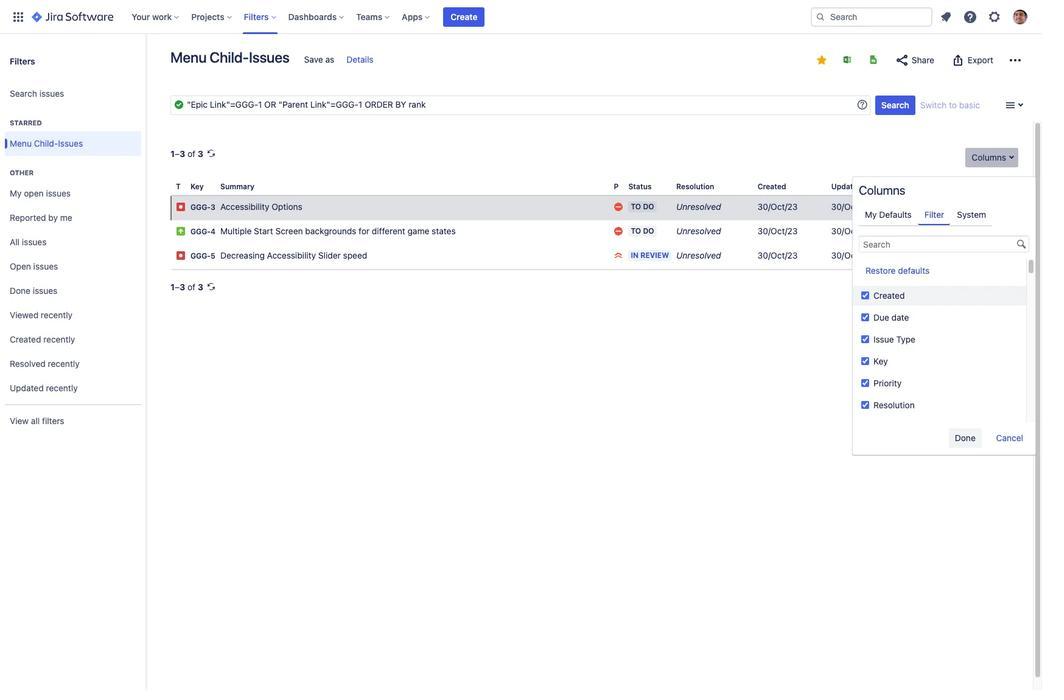 Task type: vqa. For each thing, say whether or not it's contained in the screenshot.
health,
no



Task type: describe. For each thing, give the bounding box(es) containing it.
save as button
[[298, 50, 340, 69]]

create button
[[443, 7, 485, 26]]

game
[[408, 226, 429, 236]]

restore
[[866, 265, 896, 276]]

work
[[152, 11, 172, 22]]

search image
[[816, 12, 825, 22]]

your work
[[132, 11, 172, 22]]

p
[[614, 182, 619, 191]]

issues inside the starred "group"
[[58, 138, 83, 148]]

ggg-3 accessibility options
[[191, 202, 302, 212]]

search button
[[875, 96, 915, 115]]

banner containing your work
[[0, 0, 1042, 34]]

highest image
[[614, 251, 624, 261]]

3 down bug image
[[180, 282, 185, 292]]

me
[[60, 212, 72, 223]]

sidebar navigation image
[[133, 49, 159, 73]]

my open issues
[[10, 188, 71, 198]]

open
[[24, 188, 44, 198]]

primary element
[[7, 0, 811, 34]]

1 vertical spatial accessibility
[[267, 250, 316, 261]]

switch
[[920, 100, 947, 110]]

done issues link
[[5, 279, 141, 303]]

reported by me
[[10, 212, 72, 223]]

recently for resolved recently
[[48, 358, 80, 369]]

due for due
[[905, 182, 919, 191]]

to do for multiple start screen backgrounds for different game states
[[631, 227, 654, 236]]

date
[[892, 312, 909, 323]]

filters
[[42, 415, 64, 426]]

all issues
[[10, 237, 47, 247]]

restore defaults
[[866, 265, 930, 276]]

apps button
[[398, 7, 435, 26]]

in
[[631, 251, 639, 260]]

done issues
[[10, 285, 57, 296]]

dashboards button
[[285, 7, 349, 26]]

different
[[372, 226, 405, 236]]

switch to basic link
[[920, 100, 980, 110]]

0 vertical spatial key
[[191, 182, 204, 191]]

issue type
[[873, 334, 915, 345]]

3 up the t
[[180, 149, 185, 159]]

1 horizontal spatial created
[[758, 182, 786, 191]]

slider
[[318, 250, 341, 261]]

export button
[[945, 51, 999, 70]]

in review
[[631, 251, 669, 260]]

status
[[628, 182, 652, 191]]

my for my open issues
[[10, 188, 22, 198]]

filters inside "popup button"
[[244, 11, 269, 22]]

1 vertical spatial key
[[873, 356, 888, 366]]

ggg- for multiple start screen backgrounds for different game states
[[191, 227, 211, 236]]

issues for search issues
[[39, 88, 64, 98]]

columns inside columns button
[[972, 152, 1006, 163]]

multiple start screen backgrounds for different game states link
[[220, 226, 456, 236]]

resolved recently
[[10, 358, 80, 369]]

share link
[[889, 51, 940, 70]]

review
[[640, 251, 669, 260]]

priority
[[873, 378, 902, 388]]

for
[[359, 226, 370, 236]]

your
[[132, 11, 150, 22]]

view
[[10, 415, 29, 426]]

filter
[[925, 209, 944, 220]]

t
[[176, 182, 181, 191]]

viewed recently
[[10, 310, 72, 320]]

system button
[[950, 205, 992, 225]]

all
[[31, 415, 40, 426]]

updated recently link
[[5, 376, 141, 401]]

speed
[[343, 250, 367, 261]]

other
[[10, 169, 34, 177]]

cancel
[[996, 433, 1023, 443]]

to do for accessibility options
[[631, 202, 654, 211]]

create
[[451, 11, 477, 22]]

issue
[[873, 334, 894, 345]]

type
[[896, 334, 915, 345]]

2 1 from the top
[[170, 282, 175, 292]]

do for accessibility options
[[643, 202, 654, 211]]

search field inside banner
[[811, 7, 932, 26]]

my defaults
[[865, 209, 912, 220]]

1 – from the top
[[175, 149, 180, 159]]

restore defaults button
[[859, 261, 936, 281]]

0 vertical spatial child-
[[210, 49, 249, 66]]

1 unresolved from the top
[[676, 202, 721, 212]]

all
[[10, 237, 20, 247]]

defaults
[[879, 209, 912, 220]]

viewed
[[10, 310, 38, 320]]

child- inside the starred "group"
[[34, 138, 58, 148]]

30/nov/23
[[905, 250, 946, 261]]

screen
[[275, 226, 303, 236]]

basic
[[959, 100, 980, 110]]

created inside 'other' group
[[10, 334, 41, 344]]

starred group
[[5, 106, 141, 159]]

to for multiple start screen backgrounds for different game states
[[631, 227, 641, 236]]

filter button
[[918, 206, 950, 225]]

appswitcher icon image
[[11, 9, 26, 24]]

details
[[346, 54, 373, 65]]

created recently
[[10, 334, 75, 344]]

ggg-3 link
[[191, 203, 215, 212]]

open issues link
[[5, 254, 141, 279]]

1 of from the top
[[188, 149, 195, 159]]

my defaults button
[[859, 205, 918, 225]]

accessibility options link
[[220, 202, 302, 212]]

options
[[272, 202, 302, 212]]

open
[[10, 261, 31, 271]]

1 1 – 3 of 3 from the top
[[170, 149, 203, 159]]

other group
[[5, 156, 141, 404]]

1 vertical spatial search field
[[859, 236, 1029, 253]]

recently for updated recently
[[46, 383, 78, 393]]

search for search
[[881, 100, 909, 110]]

1 horizontal spatial issues
[[249, 49, 290, 66]]

filters button
[[240, 7, 281, 26]]



Task type: locate. For each thing, give the bounding box(es) containing it.
apps
[[402, 11, 423, 22]]

0 vertical spatial do
[[643, 202, 654, 211]]

0 vertical spatial accessibility
[[220, 202, 269, 212]]

2 unresolved from the top
[[676, 226, 721, 236]]

issues
[[39, 88, 64, 98], [46, 188, 71, 198], [22, 237, 47, 247], [33, 261, 58, 271], [33, 285, 57, 296]]

child- down starred
[[34, 138, 58, 148]]

ggg- right bug image
[[191, 251, 211, 261]]

0 vertical spatial 1
[[170, 149, 175, 159]]

ggg- inside ggg-3 accessibility options
[[191, 203, 211, 212]]

projects
[[191, 11, 224, 22]]

cancel link
[[990, 429, 1029, 449]]

1 vertical spatial to
[[631, 227, 641, 236]]

0 vertical spatial ggg-
[[191, 203, 211, 212]]

1 to do from the top
[[631, 202, 654, 211]]

medium high image for accessibility options
[[614, 202, 624, 212]]

do up the in review
[[643, 227, 654, 236]]

3 up 4
[[211, 203, 215, 212]]

menu child-issues inside the starred "group"
[[10, 138, 83, 148]]

–
[[175, 149, 180, 159], [175, 282, 180, 292]]

ggg- right improvement icon
[[191, 227, 211, 236]]

0 vertical spatial filters
[[244, 11, 269, 22]]

all issues link
[[5, 230, 141, 254]]

1 vertical spatial child-
[[34, 138, 58, 148]]

share
[[912, 55, 934, 65]]

0 horizontal spatial search
[[10, 88, 37, 98]]

bug image
[[176, 202, 186, 212]]

1 ggg- from the top
[[191, 203, 211, 212]]

recently down created recently link at the left of page
[[48, 358, 80, 369]]

1 vertical spatial 1
[[170, 282, 175, 292]]

key down issue
[[873, 356, 888, 366]]

2 to from the top
[[631, 227, 641, 236]]

to do down status
[[631, 202, 654, 211]]

menu right sidebar navigation icon
[[170, 49, 207, 66]]

unresolved for backgrounds
[[676, 226, 721, 236]]

1 horizontal spatial key
[[873, 356, 888, 366]]

as
[[325, 54, 334, 65]]

resolved
[[10, 358, 46, 369]]

key right the t
[[191, 182, 204, 191]]

1 vertical spatial my
[[865, 209, 877, 220]]

1 vertical spatial ggg-
[[191, 227, 211, 236]]

by
[[48, 212, 58, 223]]

1 vertical spatial menu
[[10, 138, 32, 148]]

recently up created recently
[[41, 310, 72, 320]]

resolved recently link
[[5, 352, 141, 376]]

search inside search issues link
[[10, 88, 37, 98]]

3 inside ggg-3 accessibility options
[[211, 203, 215, 212]]

recently
[[41, 310, 72, 320], [43, 334, 75, 344], [48, 358, 80, 369], [46, 383, 78, 393]]

2 to do from the top
[[631, 227, 654, 236]]

1 medium high image from the top
[[614, 202, 624, 212]]

defaults
[[898, 265, 930, 276]]

accessibility down summary at the top
[[220, 202, 269, 212]]

details link
[[346, 54, 373, 65]]

small image
[[817, 55, 827, 65]]

0 vertical spatial resolution
[[676, 182, 714, 191]]

to
[[949, 100, 957, 110]]

1 vertical spatial to do
[[631, 227, 654, 236]]

menu child-issues down starred
[[10, 138, 83, 148]]

2 horizontal spatial created
[[873, 290, 905, 301]]

recently inside viewed recently link
[[41, 310, 72, 320]]

0 vertical spatial columns
[[972, 152, 1006, 163]]

2 of from the top
[[188, 282, 195, 292]]

None checkbox
[[861, 335, 869, 343], [861, 357, 869, 365], [861, 335, 869, 343], [861, 357, 869, 365]]

ggg- inside ggg-5 decreasing accessibility slider speed
[[191, 251, 211, 261]]

ggg- inside ggg-4 multiple start screen backgrounds for different game states
[[191, 227, 211, 236]]

default image
[[1016, 239, 1026, 249]]

0 vertical spatial due
[[905, 182, 919, 191]]

my for my defaults
[[865, 209, 877, 220]]

recently for created recently
[[43, 334, 75, 344]]

ggg-4 link
[[191, 227, 215, 236]]

help image
[[963, 9, 978, 24]]

3 unresolved from the top
[[676, 250, 721, 261]]

recently for viewed recently
[[41, 310, 72, 320]]

1 vertical spatial issues
[[58, 138, 83, 148]]

1 horizontal spatial my
[[865, 209, 877, 220]]

decreasing
[[220, 250, 265, 261]]

improvement image
[[176, 227, 186, 236]]

accessibility down screen
[[267, 250, 316, 261]]

unresolved for speed
[[676, 250, 721, 261]]

backgrounds
[[305, 226, 356, 236]]

1 vertical spatial –
[[175, 282, 180, 292]]

1 horizontal spatial updated
[[831, 182, 862, 191]]

1 horizontal spatial filters
[[244, 11, 269, 22]]

search up starred
[[10, 88, 37, 98]]

updated inside 'other' group
[[10, 383, 44, 393]]

0 vertical spatial to do
[[631, 202, 654, 211]]

1 vertical spatial columns
[[859, 183, 905, 197]]

2 – from the top
[[175, 282, 180, 292]]

1 vertical spatial menu child-issues
[[10, 138, 83, 148]]

– down bug image
[[175, 282, 180, 292]]

0 horizontal spatial columns
[[859, 183, 905, 197]]

0 vertical spatial to
[[631, 202, 641, 211]]

teams button
[[353, 7, 395, 26]]

2 do from the top
[[643, 227, 654, 236]]

1 horizontal spatial menu
[[170, 49, 207, 66]]

multiple
[[220, 226, 252, 236]]

issues down filters "popup button"
[[249, 49, 290, 66]]

1 vertical spatial updated
[[10, 383, 44, 393]]

– up the t
[[175, 149, 180, 159]]

medium high image up highest icon
[[614, 227, 624, 236]]

1 horizontal spatial search
[[881, 100, 909, 110]]

key
[[191, 182, 204, 191], [873, 356, 888, 366]]

to down status
[[631, 202, 641, 211]]

medium high image for multiple start screen backgrounds for different game states
[[614, 227, 624, 236]]

resolution
[[676, 182, 714, 191], [873, 400, 915, 410]]

search for search issues
[[10, 88, 37, 98]]

banner
[[0, 0, 1042, 34]]

filters up search issues
[[10, 56, 35, 66]]

of up ggg-3 link
[[188, 149, 195, 159]]

settings image
[[987, 9, 1002, 24]]

issues for done issues
[[33, 285, 57, 296]]

columns up my defaults
[[859, 183, 905, 197]]

search inside search button
[[881, 100, 909, 110]]

None checkbox
[[861, 292, 869, 299], [861, 313, 869, 321], [861, 379, 869, 387], [861, 401, 869, 409], [861, 292, 869, 299], [861, 313, 869, 321], [861, 379, 869, 387], [861, 401, 869, 409]]

my inside button
[[865, 209, 877, 220]]

Search field
[[811, 7, 932, 26], [859, 236, 1029, 253]]

0 horizontal spatial issues
[[58, 138, 83, 148]]

to
[[631, 202, 641, 211], [631, 227, 641, 236]]

1 – 3 of 3 down bug image
[[170, 282, 203, 292]]

0 horizontal spatial child-
[[34, 138, 58, 148]]

0 horizontal spatial my
[[10, 188, 22, 198]]

0 vertical spatial medium high image
[[614, 202, 624, 212]]

1 horizontal spatial menu child-issues
[[170, 49, 290, 66]]

0 vertical spatial search field
[[811, 7, 932, 26]]

1 horizontal spatial resolution
[[873, 400, 915, 410]]

my left open
[[10, 188, 22, 198]]

menu down starred
[[10, 138, 32, 148]]

viewed recently link
[[5, 303, 141, 327]]

issues for open issues
[[33, 261, 58, 271]]

search
[[10, 88, 37, 98], [881, 100, 909, 110]]

ggg-5 link
[[191, 251, 215, 261]]

due left date
[[873, 312, 889, 323]]

dashboards
[[288, 11, 337, 22]]

search field down filter button
[[859, 236, 1029, 253]]

1 horizontal spatial due
[[905, 182, 919, 191]]

medium high image
[[614, 202, 624, 212], [614, 227, 624, 236]]

resolution right status
[[676, 182, 714, 191]]

0 horizontal spatial menu child-issues
[[10, 138, 83, 148]]

columns down basic
[[972, 152, 1006, 163]]

menu
[[170, 49, 207, 66], [10, 138, 32, 148]]

due date
[[873, 312, 909, 323]]

0 vertical spatial menu
[[170, 49, 207, 66]]

5
[[211, 251, 215, 261]]

0 horizontal spatial created
[[10, 334, 41, 344]]

0 vertical spatial –
[[175, 149, 180, 159]]

created
[[758, 182, 786, 191], [873, 290, 905, 301], [10, 334, 41, 344]]

my left defaults
[[865, 209, 877, 220]]

recently down viewed recently link
[[43, 334, 75, 344]]

system
[[957, 209, 986, 220]]

switch to basic
[[920, 100, 980, 110]]

reported
[[10, 212, 46, 223]]

1 vertical spatial of
[[188, 282, 195, 292]]

None text field
[[170, 96, 870, 115]]

0 vertical spatial menu child-issues
[[170, 49, 290, 66]]

teams
[[356, 11, 382, 22]]

start
[[254, 226, 273, 236]]

export
[[968, 55, 993, 65]]

1 – 3 of 3 up the t
[[170, 149, 203, 159]]

menu child-issues down "projects" popup button
[[170, 49, 290, 66]]

ggg- for accessibility options
[[191, 203, 211, 212]]

of down ggg-5 link
[[188, 282, 195, 292]]

1 vertical spatial due
[[873, 312, 889, 323]]

1 1 from the top
[[170, 149, 175, 159]]

columns button
[[966, 148, 1018, 167]]

2 vertical spatial created
[[10, 334, 41, 344]]

0 vertical spatial created
[[758, 182, 786, 191]]

filters right "projects" popup button
[[244, 11, 269, 22]]

1 vertical spatial search
[[881, 100, 909, 110]]

search left switch
[[881, 100, 909, 110]]

view all filters
[[10, 415, 64, 426]]

1 vertical spatial created
[[873, 290, 905, 301]]

view all filters link
[[5, 409, 141, 433]]

1 vertical spatial 1 – 3 of 3
[[170, 282, 203, 292]]

3
[[180, 149, 185, 159], [198, 149, 203, 159], [211, 203, 215, 212], [180, 282, 185, 292], [198, 282, 203, 292]]

to for accessibility options
[[631, 202, 641, 211]]

resolution down priority
[[873, 400, 915, 410]]

due for due date
[[873, 312, 889, 323]]

open in google sheets image
[[869, 55, 878, 65]]

child- down "projects" popup button
[[210, 49, 249, 66]]

medium high image down p
[[614, 202, 624, 212]]

0 horizontal spatial due
[[873, 312, 889, 323]]

0 horizontal spatial updated
[[10, 383, 44, 393]]

do for multiple start screen backgrounds for different game states
[[643, 227, 654, 236]]

2 ggg- from the top
[[191, 227, 211, 236]]

1 vertical spatial filters
[[10, 56, 35, 66]]

states
[[432, 226, 456, 236]]

2 medium high image from the top
[[614, 227, 624, 236]]

updated down resolved
[[10, 383, 44, 393]]

1
[[170, 149, 175, 159], [170, 282, 175, 292]]

None submit
[[949, 429, 982, 448]]

1 do from the top
[[643, 202, 654, 211]]

ggg-5 decreasing accessibility slider speed
[[191, 250, 367, 261]]

3 ggg- from the top
[[191, 251, 211, 261]]

to up the in
[[631, 227, 641, 236]]

do down status
[[643, 202, 654, 211]]

notifications image
[[939, 9, 953, 24]]

to do up the in review
[[631, 227, 654, 236]]

0 horizontal spatial resolution
[[676, 182, 714, 191]]

search field up open in google sheets icon
[[811, 7, 932, 26]]

1 vertical spatial do
[[643, 227, 654, 236]]

0 vertical spatial search
[[10, 88, 37, 98]]

updated recently
[[10, 383, 78, 393]]

issues down search issues link on the left top of the page
[[58, 138, 83, 148]]

jira software image
[[32, 9, 113, 24], [32, 9, 113, 24]]

my open issues link
[[5, 181, 141, 206]]

1 horizontal spatial columns
[[972, 152, 1006, 163]]

issues
[[249, 49, 290, 66], [58, 138, 83, 148]]

save
[[304, 54, 323, 65]]

0 vertical spatial of
[[188, 149, 195, 159]]

updated up my defaults button
[[831, 182, 862, 191]]

open in microsoft excel image
[[842, 55, 852, 65]]

0 vertical spatial unresolved
[[676, 202, 721, 212]]

menu inside the starred "group"
[[10, 138, 32, 148]]

recently inside resolved recently link
[[48, 358, 80, 369]]

summary
[[220, 182, 254, 191]]

0 horizontal spatial menu
[[10, 138, 32, 148]]

my inside 'other' group
[[10, 188, 22, 198]]

issues for all issues
[[22, 237, 47, 247]]

ggg-4 multiple start screen backgrounds for different game states
[[191, 226, 456, 236]]

recently inside "updated recently" link
[[46, 383, 78, 393]]

0 vertical spatial updated
[[831, 182, 862, 191]]

updated for updated
[[831, 182, 862, 191]]

your profile and settings image
[[1013, 9, 1027, 24]]

2 vertical spatial ggg-
[[191, 251, 211, 261]]

bug image
[[176, 251, 186, 261]]

1 vertical spatial unresolved
[[676, 226, 721, 236]]

due up defaults
[[905, 182, 919, 191]]

1 horizontal spatial child-
[[210, 49, 249, 66]]

search issues
[[10, 88, 64, 98]]

unresolved
[[676, 202, 721, 212], [676, 226, 721, 236], [676, 250, 721, 261]]

starred
[[10, 119, 42, 127]]

recently inside created recently link
[[43, 334, 75, 344]]

1 vertical spatial resolution
[[873, 400, 915, 410]]

1 to from the top
[[631, 202, 641, 211]]

0 horizontal spatial key
[[191, 182, 204, 191]]

projects button
[[188, 7, 237, 26]]

0 vertical spatial 1 – 3 of 3
[[170, 149, 203, 159]]

ggg- for decreasing accessibility slider speed
[[191, 251, 211, 261]]

3 up ggg-3 link
[[198, 149, 203, 159]]

3 down ggg-5 link
[[198, 282, 203, 292]]

0 vertical spatial my
[[10, 188, 22, 198]]

2 vertical spatial unresolved
[[676, 250, 721, 261]]

filters
[[244, 11, 269, 22], [10, 56, 35, 66]]

ggg- right bug icon
[[191, 203, 211, 212]]

2 1 – 3 of 3 from the top
[[170, 282, 203, 292]]

your work button
[[128, 7, 184, 26]]

created recently link
[[5, 327, 141, 352]]

done
[[10, 285, 30, 296]]

1 vertical spatial medium high image
[[614, 227, 624, 236]]

0 vertical spatial issues
[[249, 49, 290, 66]]

0 horizontal spatial filters
[[10, 56, 35, 66]]

recently down resolved recently link
[[46, 383, 78, 393]]

child-
[[210, 49, 249, 66], [34, 138, 58, 148]]

updated for updated recently
[[10, 383, 44, 393]]

search issues link
[[5, 82, 141, 106]]



